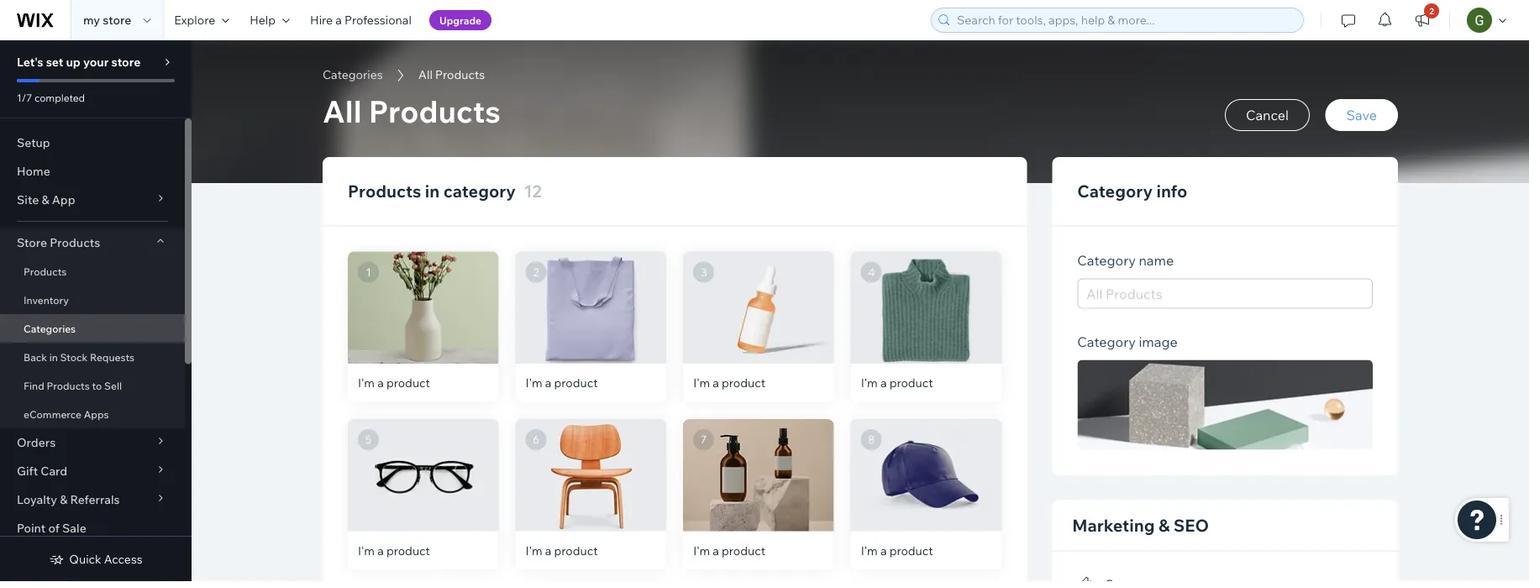 Task type: describe. For each thing, give the bounding box(es) containing it.
cancel
[[1246, 107, 1289, 124]]

apps
[[84, 408, 109, 421]]

hire a professional
[[310, 13, 412, 27]]

loyalty
[[17, 493, 57, 507]]

my
[[83, 13, 100, 27]]

0 vertical spatial all products
[[419, 67, 485, 82]]

ecommerce apps
[[24, 408, 109, 421]]

setup link
[[0, 129, 185, 157]]

category image
[[1078, 333, 1178, 350]]

i'm for 3
[[694, 376, 710, 390]]

of
[[48, 521, 60, 536]]

ecommerce
[[24, 408, 82, 421]]

products up inventory
[[24, 265, 67, 278]]

a for 2
[[545, 376, 552, 390]]

products in category 12
[[348, 180, 542, 201]]

in for category
[[425, 180, 440, 201]]

app
[[52, 192, 75, 207]]

store products
[[17, 235, 100, 250]]

category name
[[1078, 252, 1174, 269]]

site & app button
[[0, 186, 185, 214]]

help button
[[240, 0, 300, 40]]

find products to sell
[[24, 379, 122, 392]]

gift card
[[17, 464, 67, 479]]

store inside sidebar element
[[111, 55, 141, 69]]

referrals
[[70, 493, 120, 507]]

loyalty & referrals
[[17, 493, 120, 507]]

i'm a product for 1
[[358, 376, 430, 390]]

8
[[868, 433, 875, 447]]

products up 1
[[348, 180, 421, 201]]

1/7 completed
[[17, 91, 85, 104]]

a for 3
[[713, 376, 719, 390]]

1 horizontal spatial all
[[419, 67, 433, 82]]

1/7
[[17, 91, 32, 104]]

product for 4
[[890, 376, 934, 390]]

3
[[701, 265, 707, 279]]

a for 4
[[881, 376, 887, 390]]

setup
[[17, 135, 50, 150]]

a for 5
[[378, 543, 384, 558]]

back in stock requests
[[24, 351, 135, 364]]

in for stock
[[49, 351, 58, 364]]

i'm a product for 3
[[694, 376, 766, 390]]

products up ecommerce apps
[[47, 379, 90, 392]]

category info
[[1078, 180, 1188, 201]]

ecommerce apps link
[[0, 400, 185, 429]]

save button
[[1326, 99, 1399, 131]]

my store
[[83, 13, 131, 27]]

categories inside all products form
[[323, 67, 383, 82]]

5
[[365, 433, 372, 447]]

i'm for 5
[[358, 543, 375, 558]]

i'm a product for 4
[[861, 376, 934, 390]]

gift
[[17, 464, 38, 479]]

save
[[1347, 107, 1378, 124]]

orders button
[[0, 429, 185, 457]]

marketing
[[1073, 515, 1155, 536]]

4
[[868, 265, 875, 279]]

professional
[[345, 13, 412, 27]]

1
[[366, 265, 371, 279]]

home link
[[0, 157, 185, 186]]

store products button
[[0, 229, 185, 257]]

Category name text field
[[1078, 279, 1373, 309]]

& for site
[[42, 192, 49, 207]]

Search for tools, apps, help & more... field
[[952, 8, 1299, 32]]

quick access button
[[49, 552, 143, 567]]

cancel button
[[1225, 99, 1310, 131]]

product for 8
[[890, 543, 934, 558]]

home
[[17, 164, 50, 179]]

i'm for 7
[[694, 543, 710, 558]]

site & app
[[17, 192, 75, 207]]

let's set up your store
[[17, 55, 141, 69]]

a for 1
[[378, 376, 384, 390]]

marketing & seo
[[1073, 515, 1210, 536]]

i'm a product for 5
[[358, 543, 430, 558]]

i'm for 1
[[358, 376, 375, 390]]

products link
[[0, 257, 185, 286]]

card
[[41, 464, 67, 479]]

0 horizontal spatial categories link
[[0, 314, 185, 343]]

find
[[24, 379, 44, 392]]

help
[[250, 13, 276, 27]]

1 vertical spatial all products
[[323, 92, 501, 130]]

all products form
[[192, 40, 1530, 582]]

sidebar element
[[0, 40, 192, 582]]

orders
[[17, 435, 56, 450]]

hire
[[310, 13, 333, 27]]



Task type: vqa. For each thing, say whether or not it's contained in the screenshot.
Find
yes



Task type: locate. For each thing, give the bounding box(es) containing it.
& inside site & app dropdown button
[[42, 192, 49, 207]]

product for 7
[[722, 543, 766, 558]]

product
[[387, 376, 430, 390], [554, 376, 598, 390], [722, 376, 766, 390], [890, 376, 934, 390], [387, 543, 430, 558], [554, 543, 598, 558], [722, 543, 766, 558], [890, 543, 934, 558]]

1 vertical spatial all
[[323, 92, 362, 130]]

2 button
[[1404, 0, 1441, 40]]

0 vertical spatial 2
[[1430, 5, 1435, 16]]

loyalty & referrals button
[[0, 486, 185, 514]]

2 horizontal spatial &
[[1159, 515, 1170, 536]]

i'm for 4
[[861, 376, 878, 390]]

categories down inventory
[[24, 322, 76, 335]]

site
[[17, 192, 39, 207]]

0 horizontal spatial categories
[[24, 322, 76, 335]]

category left info
[[1078, 180, 1153, 201]]

2 inside all products form
[[533, 265, 539, 279]]

products down upgrade
[[435, 67, 485, 82]]

categories inside sidebar element
[[24, 322, 76, 335]]

product for 5
[[387, 543, 430, 558]]

i'm a product for 7
[[694, 543, 766, 558]]

7
[[701, 433, 707, 447]]

& right site
[[42, 192, 49, 207]]

0 vertical spatial categories link
[[314, 66, 391, 83]]

products inside dropdown button
[[50, 235, 100, 250]]

set
[[46, 55, 63, 69]]

inventory
[[24, 294, 69, 306]]

upgrade
[[439, 14, 482, 26]]

in inside sidebar element
[[49, 351, 58, 364]]

1 vertical spatial store
[[111, 55, 141, 69]]

i'm a product for 6
[[526, 543, 598, 558]]

1 category from the top
[[1078, 180, 1153, 201]]

sell
[[104, 379, 122, 392]]

all products
[[419, 67, 485, 82], [323, 92, 501, 130]]

products up products link
[[50, 235, 100, 250]]

0 vertical spatial category
[[1078, 180, 1153, 201]]

i'm for 8
[[861, 543, 878, 558]]

let's
[[17, 55, 43, 69]]

i'm for 6
[[526, 543, 543, 558]]

your
[[83, 55, 109, 69]]

category for category info
[[1078, 180, 1153, 201]]

back in stock requests link
[[0, 343, 185, 372]]

find products to sell link
[[0, 372, 185, 400]]

i'm a product for 8
[[861, 543, 934, 558]]

completed
[[34, 91, 85, 104]]

store
[[103, 13, 131, 27], [111, 55, 141, 69]]

store
[[17, 235, 47, 250]]

i'm
[[358, 376, 375, 390], [526, 376, 543, 390], [694, 376, 710, 390], [861, 376, 878, 390], [358, 543, 375, 558], [526, 543, 543, 558], [694, 543, 710, 558], [861, 543, 878, 558]]

0 vertical spatial categories
[[323, 67, 383, 82]]

quick access
[[69, 552, 143, 567]]

product for 6
[[554, 543, 598, 558]]

categories link down hire a professional link
[[314, 66, 391, 83]]

promote coupon image
[[1078, 577, 1095, 582]]

explore
[[174, 13, 215, 27]]

product for 1
[[387, 376, 430, 390]]

category
[[1078, 180, 1153, 201], [1078, 252, 1136, 269], [1078, 333, 1136, 350]]

2 vertical spatial &
[[1159, 515, 1170, 536]]

category
[[444, 180, 516, 201]]

category left image
[[1078, 333, 1136, 350]]

i'm for 2
[[526, 376, 543, 390]]

12
[[524, 180, 542, 201]]

& left 'seo'
[[1159, 515, 1170, 536]]

i'm a product
[[358, 376, 430, 390], [526, 376, 598, 390], [694, 376, 766, 390], [861, 376, 934, 390], [358, 543, 430, 558], [526, 543, 598, 558], [694, 543, 766, 558], [861, 543, 934, 558]]

categories link up "back in stock requests"
[[0, 314, 185, 343]]

store right my
[[103, 13, 131, 27]]

& right loyalty
[[60, 493, 68, 507]]

1 horizontal spatial categories link
[[314, 66, 391, 83]]

name
[[1139, 252, 1174, 269]]

category left name
[[1078, 252, 1136, 269]]

0 vertical spatial all
[[419, 67, 433, 82]]

0 horizontal spatial &
[[42, 192, 49, 207]]

info
[[1157, 180, 1188, 201]]

0 vertical spatial store
[[103, 13, 131, 27]]

0 vertical spatial in
[[425, 180, 440, 201]]

to
[[92, 379, 102, 392]]

& for loyalty
[[60, 493, 68, 507]]

1 horizontal spatial 2
[[1430, 5, 1435, 16]]

seo
[[1174, 515, 1210, 536]]

category for category name
[[1078, 252, 1136, 269]]

products
[[435, 67, 485, 82], [369, 92, 501, 130], [348, 180, 421, 201], [50, 235, 100, 250], [24, 265, 67, 278], [47, 379, 90, 392]]

0 horizontal spatial 2
[[533, 265, 539, 279]]

1 horizontal spatial &
[[60, 493, 68, 507]]

in right back
[[49, 351, 58, 364]]

point of sale
[[17, 521, 86, 536]]

all
[[419, 67, 433, 82], [323, 92, 362, 130]]

3 category from the top
[[1078, 333, 1136, 350]]

&
[[42, 192, 49, 207], [60, 493, 68, 507], [1159, 515, 1170, 536]]

up
[[66, 55, 81, 69]]

a for 7
[[713, 543, 719, 558]]

2 vertical spatial category
[[1078, 333, 1136, 350]]

2 inside 'button'
[[1430, 5, 1435, 16]]

0 horizontal spatial in
[[49, 351, 58, 364]]

categories
[[323, 67, 383, 82], [24, 322, 76, 335]]

point
[[17, 521, 46, 536]]

upgrade button
[[429, 10, 492, 30]]

point of sale link
[[0, 514, 185, 543]]

categories down hire a professional link
[[323, 67, 383, 82]]

2
[[1430, 5, 1435, 16], [533, 265, 539, 279]]

1 vertical spatial &
[[60, 493, 68, 507]]

& inside all products form
[[1159, 515, 1170, 536]]

in left "category" in the top left of the page
[[425, 180, 440, 201]]

1 vertical spatial categories link
[[0, 314, 185, 343]]

2 category from the top
[[1078, 252, 1136, 269]]

6
[[533, 433, 540, 447]]

1 vertical spatial 2
[[533, 265, 539, 279]]

in
[[425, 180, 440, 201], [49, 351, 58, 364]]

category for category image
[[1078, 333, 1136, 350]]

0 vertical spatial &
[[42, 192, 49, 207]]

1 vertical spatial category
[[1078, 252, 1136, 269]]

in inside all products form
[[425, 180, 440, 201]]

& inside loyalty & referrals dropdown button
[[60, 493, 68, 507]]

1 horizontal spatial in
[[425, 180, 440, 201]]

products up products in category 12
[[369, 92, 501, 130]]

1 vertical spatial categories
[[24, 322, 76, 335]]

image
[[1139, 333, 1178, 350]]

hire a professional link
[[300, 0, 422, 40]]

categories link
[[314, 66, 391, 83], [0, 314, 185, 343]]

1 vertical spatial in
[[49, 351, 58, 364]]

requests
[[90, 351, 135, 364]]

store right your
[[111, 55, 141, 69]]

quick
[[69, 552, 101, 567]]

a for 6
[[545, 543, 552, 558]]

a for 8
[[881, 543, 887, 558]]

& for marketing
[[1159, 515, 1170, 536]]

i'm a product for 2
[[526, 376, 598, 390]]

stock
[[60, 351, 88, 364]]

sale
[[62, 521, 86, 536]]

inventory link
[[0, 286, 185, 314]]

1 horizontal spatial categories
[[323, 67, 383, 82]]

access
[[104, 552, 143, 567]]

back
[[24, 351, 47, 364]]

product for 2
[[554, 376, 598, 390]]

a
[[336, 13, 342, 27], [378, 376, 384, 390], [545, 376, 552, 390], [713, 376, 719, 390], [881, 376, 887, 390], [378, 543, 384, 558], [545, 543, 552, 558], [713, 543, 719, 558], [881, 543, 887, 558]]

categories link inside all products form
[[314, 66, 391, 83]]

gift card button
[[0, 457, 185, 486]]

0 horizontal spatial all
[[323, 92, 362, 130]]

product for 3
[[722, 376, 766, 390]]



